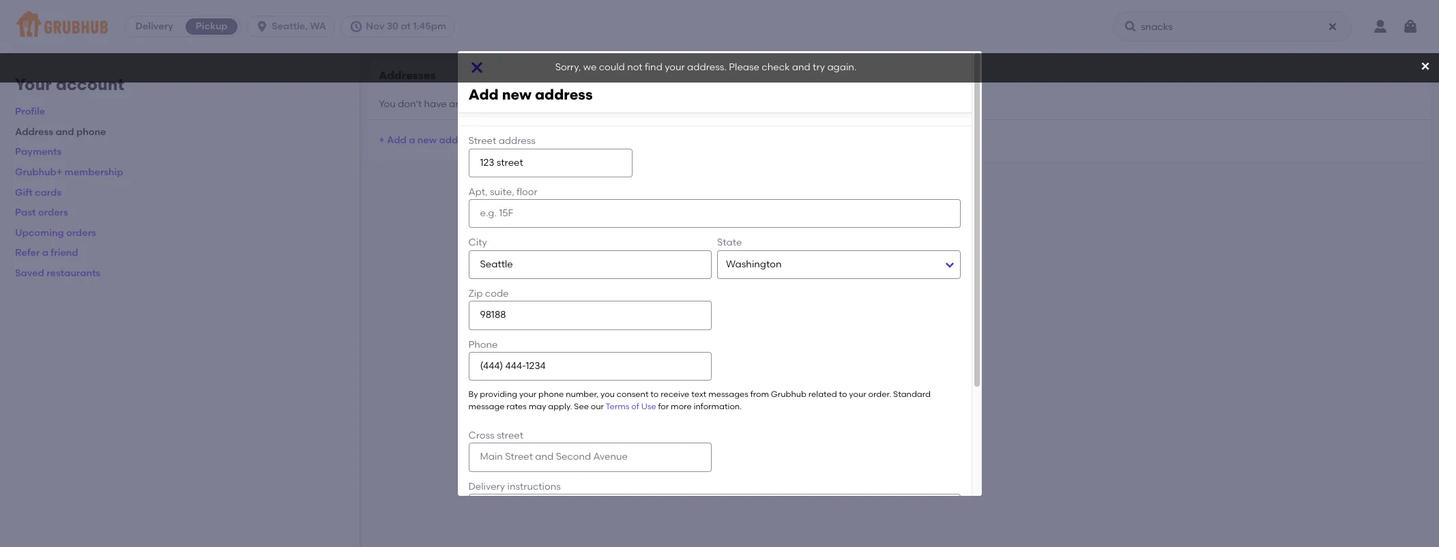 Task type: vqa. For each thing, say whether or not it's contained in the screenshot.
(7)
no



Task type: describe. For each thing, give the bounding box(es) containing it.
sorry,
[[555, 62, 581, 73]]

address and phone link
[[15, 126, 106, 138]]

grubhub+ membership
[[15, 167, 123, 178]]

you don't have any saved addresses.
[[379, 98, 548, 110]]

your
[[15, 74, 52, 94]]

code
[[485, 288, 509, 300]]

at
[[401, 20, 411, 32]]

profile
[[15, 106, 45, 118]]

past orders link
[[15, 207, 68, 219]]

delivery for delivery
[[135, 20, 173, 32]]

terms of use for more information.
[[606, 402, 742, 411]]

messages
[[709, 390, 749, 400]]

of
[[632, 402, 640, 411]]

zip code
[[469, 288, 509, 300]]

Phone telephone field
[[469, 352, 712, 381]]

city
[[469, 237, 487, 249]]

saved
[[469, 98, 496, 110]]

2 horizontal spatial your
[[850, 390, 867, 400]]

standard
[[894, 390, 931, 400]]

information.
[[694, 402, 742, 411]]

could
[[599, 62, 625, 73]]

saved restaurants
[[15, 268, 100, 279]]

not
[[628, 62, 643, 73]]

0 vertical spatial phone
[[76, 126, 106, 138]]

providing
[[480, 390, 518, 400]]

1 horizontal spatial svg image
[[1328, 21, 1339, 32]]

refer a friend link
[[15, 247, 78, 259]]

profile link
[[15, 106, 45, 118]]

+
[[379, 134, 385, 146]]

address right street
[[499, 135, 536, 147]]

instructions
[[508, 481, 561, 493]]

number,
[[566, 390, 599, 400]]

have
[[424, 98, 447, 110]]

grubhub+ membership link
[[15, 167, 123, 178]]

receive
[[661, 390, 690, 400]]

2 to from the left
[[839, 390, 848, 400]]

gift
[[15, 187, 33, 198]]

terms
[[606, 402, 630, 411]]

address inside button
[[439, 134, 477, 146]]

0 horizontal spatial and
[[56, 126, 74, 138]]

cross
[[469, 430, 495, 442]]

past orders
[[15, 207, 68, 219]]

addresses.
[[499, 98, 548, 110]]

+ add a new address
[[379, 134, 477, 146]]

floor
[[517, 186, 538, 198]]

zip
[[469, 288, 483, 300]]

a inside button
[[409, 134, 415, 146]]

find
[[645, 62, 663, 73]]

1 to from the left
[[651, 390, 659, 400]]

seattle, wa button
[[247, 16, 341, 38]]

add inside + add a new address button
[[387, 134, 407, 146]]

Zip code telephone field
[[469, 301, 712, 330]]

svg image inside nov 30 at 1:45pm button
[[350, 20, 363, 33]]

seattle,
[[272, 20, 308, 32]]

new inside button
[[418, 134, 437, 146]]

may
[[529, 402, 546, 411]]

1 horizontal spatial add
[[469, 86, 499, 103]]

street
[[469, 135, 497, 147]]

apt, suite, floor
[[469, 186, 538, 198]]

message
[[469, 402, 505, 411]]

terms of use link
[[606, 402, 656, 411]]

0 horizontal spatial a
[[42, 247, 48, 259]]

0 vertical spatial new
[[502, 86, 532, 103]]

our
[[591, 402, 604, 411]]

City text field
[[469, 250, 712, 279]]

grubhub
[[771, 390, 807, 400]]

suite,
[[490, 186, 515, 198]]

sorry, we could not find your address. please check and try again.
[[555, 62, 857, 73]]

use
[[641, 402, 656, 411]]

nov
[[366, 20, 385, 32]]

don't
[[398, 98, 422, 110]]

any
[[449, 98, 466, 110]]

friend
[[51, 247, 78, 259]]

address
[[15, 126, 53, 138]]

address down sorry,
[[535, 86, 593, 103]]

addresses
[[379, 69, 436, 82]]

street
[[497, 430, 524, 442]]

delivery for delivery instructions
[[469, 481, 505, 493]]

we
[[584, 62, 597, 73]]



Task type: locate. For each thing, give the bounding box(es) containing it.
upcoming orders
[[15, 227, 96, 239]]

delivery
[[135, 20, 173, 32], [469, 481, 505, 493]]

address and phone
[[15, 126, 106, 138]]

refer
[[15, 247, 40, 259]]

gift cards link
[[15, 187, 62, 198]]

1 vertical spatial a
[[42, 247, 48, 259]]

orders
[[38, 207, 68, 219], [66, 227, 96, 239]]

address
[[535, 86, 593, 103], [439, 134, 477, 146], [499, 135, 536, 147]]

apt,
[[469, 186, 488, 198]]

phone
[[76, 126, 106, 138], [539, 390, 564, 400]]

saved restaurants link
[[15, 268, 100, 279]]

by
[[469, 390, 478, 400]]

seattle, wa
[[272, 20, 326, 32]]

address down any
[[439, 134, 477, 146]]

address.
[[688, 62, 727, 73]]

0 horizontal spatial to
[[651, 390, 659, 400]]

payments
[[15, 146, 62, 158]]

orders up upcoming orders link
[[38, 207, 68, 219]]

0 horizontal spatial your
[[520, 390, 537, 400]]

and right address
[[56, 126, 74, 138]]

text
[[692, 390, 707, 400]]

and left try
[[792, 62, 811, 73]]

grubhub+
[[15, 167, 62, 178]]

0 horizontal spatial phone
[[76, 126, 106, 138]]

check
[[762, 62, 790, 73]]

0 horizontal spatial delivery
[[135, 20, 173, 32]]

+ add a new address button
[[379, 128, 477, 153]]

your right find
[[665, 62, 685, 73]]

delivery left pickup
[[135, 20, 173, 32]]

wa
[[310, 20, 326, 32]]

1 vertical spatial orders
[[66, 227, 96, 239]]

delivery instructions
[[469, 481, 561, 493]]

0 vertical spatial add
[[469, 86, 499, 103]]

1 vertical spatial and
[[56, 126, 74, 138]]

delivery left instructions
[[469, 481, 505, 493]]

upcoming
[[15, 227, 64, 239]]

gift cards
[[15, 187, 62, 198]]

1 horizontal spatial to
[[839, 390, 848, 400]]

pickup button
[[183, 16, 240, 38]]

your up may
[[520, 390, 537, 400]]

svg image
[[350, 20, 363, 33], [1328, 21, 1339, 32]]

your account
[[15, 74, 124, 94]]

nov 30 at 1:45pm button
[[341, 16, 461, 38]]

0 vertical spatial and
[[792, 62, 811, 73]]

phone
[[469, 339, 498, 351]]

1 vertical spatial delivery
[[469, 481, 505, 493]]

new right 'saved'
[[502, 86, 532, 103]]

delivery button
[[126, 16, 183, 38]]

to right the related
[[839, 390, 848, 400]]

order.
[[869, 390, 892, 400]]

1 vertical spatial new
[[418, 134, 437, 146]]

phone inside by providing your phone number, you consent to receive text messages from grubhub related to your order. standard message rates may apply. see our
[[539, 390, 564, 400]]

consent
[[617, 390, 649, 400]]

a right +
[[409, 134, 415, 146]]

try
[[813, 62, 825, 73]]

1 vertical spatial add
[[387, 134, 407, 146]]

0 horizontal spatial add
[[387, 134, 407, 146]]

membership
[[65, 167, 123, 178]]

you
[[601, 390, 615, 400]]

from
[[751, 390, 769, 400]]

Street address text field
[[469, 149, 633, 177]]

svg image
[[1403, 18, 1419, 35], [255, 20, 269, 33], [1124, 20, 1138, 33], [469, 59, 485, 76], [1421, 61, 1432, 72]]

to
[[651, 390, 659, 400], [839, 390, 848, 400]]

again.
[[828, 62, 857, 73]]

1 horizontal spatial delivery
[[469, 481, 505, 493]]

see
[[574, 402, 589, 411]]

add new address
[[469, 86, 593, 103]]

phone up membership
[[76, 126, 106, 138]]

0 horizontal spatial new
[[418, 134, 437, 146]]

past
[[15, 207, 36, 219]]

1 horizontal spatial new
[[502, 86, 532, 103]]

for
[[658, 402, 669, 411]]

upcoming orders link
[[15, 227, 96, 239]]

you
[[379, 98, 396, 110]]

please
[[729, 62, 760, 73]]

nov 30 at 1:45pm
[[366, 20, 447, 32]]

delivery inside button
[[135, 20, 173, 32]]

payments link
[[15, 146, 62, 158]]

new down have
[[418, 134, 437, 146]]

0 vertical spatial orders
[[38, 207, 68, 219]]

1 horizontal spatial your
[[665, 62, 685, 73]]

refer a friend
[[15, 247, 78, 259]]

1 vertical spatial phone
[[539, 390, 564, 400]]

new
[[502, 86, 532, 103], [418, 134, 437, 146]]

rates
[[507, 402, 527, 411]]

add right any
[[469, 86, 499, 103]]

street address
[[469, 135, 536, 147]]

your left order.
[[850, 390, 867, 400]]

phone up apply.
[[539, 390, 564, 400]]

apply.
[[548, 402, 572, 411]]

1 horizontal spatial a
[[409, 134, 415, 146]]

0 vertical spatial a
[[409, 134, 415, 146]]

add right +
[[387, 134, 407, 146]]

cross street
[[469, 430, 524, 442]]

to up use
[[651, 390, 659, 400]]

orders for upcoming orders
[[66, 227, 96, 239]]

Apt, suite, floor text field
[[469, 199, 961, 228]]

saved
[[15, 268, 44, 279]]

Cross street text field
[[469, 443, 712, 472]]

state
[[718, 237, 742, 249]]

cards
[[35, 187, 62, 198]]

account
[[56, 74, 124, 94]]

30
[[387, 20, 399, 32]]

svg image inside seattle, wa button
[[255, 20, 269, 33]]

a
[[409, 134, 415, 146], [42, 247, 48, 259]]

1 horizontal spatial phone
[[539, 390, 564, 400]]

1 horizontal spatial and
[[792, 62, 811, 73]]

restaurants
[[47, 268, 100, 279]]

a right refer
[[42, 247, 48, 259]]

1:45pm
[[413, 20, 447, 32]]

main navigation navigation
[[0, 0, 1440, 53]]

orders for past orders
[[38, 207, 68, 219]]

orders up friend
[[66, 227, 96, 239]]

0 horizontal spatial svg image
[[350, 20, 363, 33]]

more
[[671, 402, 692, 411]]

pickup
[[196, 20, 228, 32]]

0 vertical spatial delivery
[[135, 20, 173, 32]]

your
[[665, 62, 685, 73], [520, 390, 537, 400], [850, 390, 867, 400]]

by providing your phone number, you consent to receive text messages from grubhub related to your order. standard message rates may apply. see our
[[469, 390, 931, 411]]



